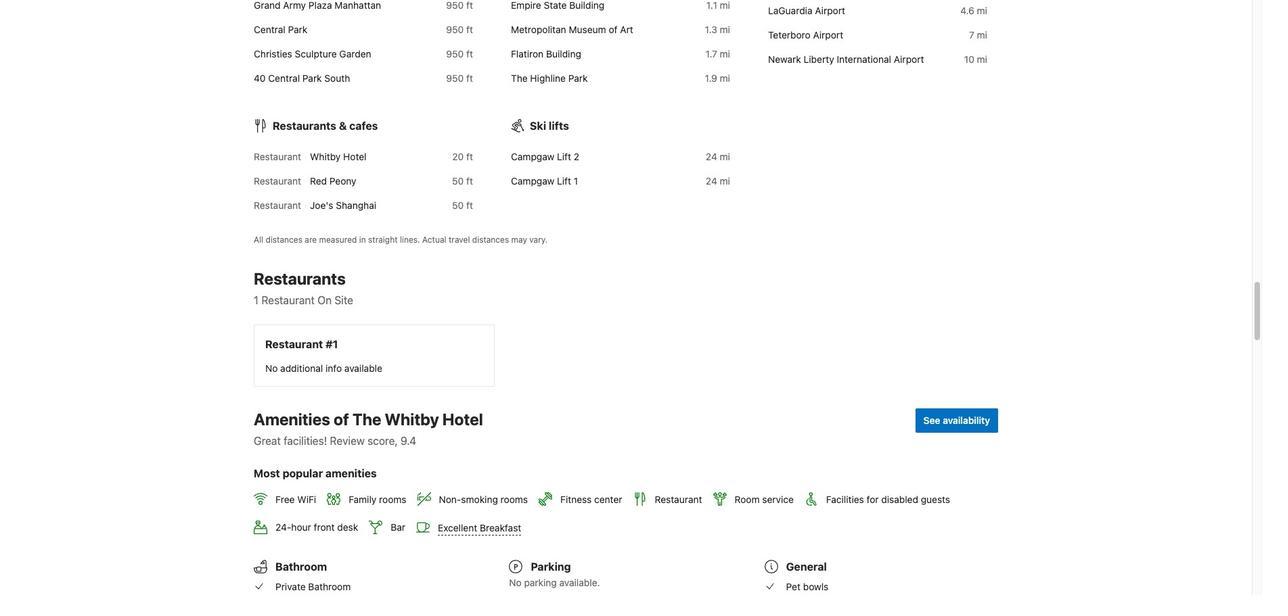 Task type: describe. For each thing, give the bounding box(es) containing it.
actual
[[423, 235, 447, 245]]

5 ft from the top
[[467, 175, 473, 187]]

front
[[314, 522, 335, 534]]

50 for shanghai
[[452, 200, 464, 211]]

950 ft for park
[[446, 72, 473, 84]]

1.3 mi
[[705, 24, 731, 35]]

art
[[620, 24, 634, 35]]

1.3
[[705, 24, 718, 35]]

facilities
[[827, 494, 865, 506]]

1.7 mi
[[706, 48, 731, 59]]

restaurants for restaurants 1 restaurant on site
[[254, 269, 346, 288]]

10 mi
[[965, 53, 988, 65]]

for
[[867, 494, 879, 506]]

see availability button
[[916, 409, 999, 433]]

laguardia airport
[[769, 5, 846, 16]]

available.
[[560, 578, 600, 589]]

family rooms
[[349, 494, 407, 506]]

campgaw lift 2
[[511, 151, 580, 162]]

no parking available.
[[509, 578, 600, 589]]

40
[[254, 72, 266, 84]]

christies sculpture garden
[[254, 48, 371, 59]]

1 950 ft from the top
[[446, 24, 473, 35]]

most popular amenities
[[254, 468, 377, 480]]

4.6 mi
[[961, 5, 988, 16]]

restaurants 1 restaurant on site
[[254, 269, 353, 307]]

mi for the highline park
[[720, 72, 731, 84]]

950 for garden
[[446, 48, 464, 59]]

smoking
[[461, 494, 498, 506]]

restaurant #1
[[265, 338, 338, 351]]

teterboro airport
[[769, 29, 844, 40]]

9.4
[[401, 435, 417, 447]]

24 for campgaw lift 2
[[706, 151, 718, 162]]

teterboro
[[769, 29, 811, 40]]

popular
[[283, 468, 323, 480]]

liberty
[[804, 53, 835, 65]]

no for no parking available.
[[509, 578, 522, 589]]

pet bowls
[[787, 581, 829, 593]]

non-smoking rooms
[[439, 494, 528, 506]]

straight
[[368, 235, 398, 245]]

flatiron
[[511, 48, 544, 59]]

the highline park
[[511, 72, 588, 84]]

availability
[[943, 415, 991, 426]]

non-
[[439, 494, 461, 506]]

score,
[[368, 435, 398, 447]]

additional
[[280, 363, 323, 374]]

free wifi
[[276, 494, 316, 506]]

1 horizontal spatial 1
[[574, 175, 578, 187]]

campgaw lift 1
[[511, 175, 578, 187]]

24 for campgaw lift 1
[[706, 175, 718, 187]]

cafes
[[350, 120, 378, 132]]

shanghai
[[336, 200, 377, 211]]

950 ft for garden
[[446, 48, 473, 59]]

the inside amenities of the whitby hotel great facilities! review score, 9.4
[[353, 410, 382, 429]]

mi for teterboro airport
[[977, 29, 988, 40]]

service
[[763, 494, 794, 506]]

40 central park south
[[254, 72, 350, 84]]

parking
[[531, 562, 571, 574]]

50 ft for joe's shanghai
[[452, 200, 473, 211]]

newark
[[769, 53, 802, 65]]

newark liberty international airport
[[769, 53, 925, 65]]

most
[[254, 468, 280, 480]]

mi for laguardia airport
[[978, 5, 988, 16]]

1.9
[[705, 72, 718, 84]]

site
[[335, 294, 353, 307]]

in
[[359, 235, 366, 245]]

museum
[[569, 24, 606, 35]]

&
[[339, 120, 347, 132]]

guests
[[921, 494, 951, 506]]

24-hour front desk
[[276, 522, 358, 534]]

general
[[787, 562, 827, 574]]

2 rooms from the left
[[501, 494, 528, 506]]

wifi
[[297, 494, 316, 506]]

all distances are measured in straight lines. actual travel distances may vary.
[[254, 235, 548, 245]]

24 mi for 1
[[706, 175, 731, 187]]

amenities
[[254, 410, 330, 429]]

park for christies
[[303, 72, 322, 84]]

excellent breakfast
[[438, 522, 522, 534]]

room service
[[735, 494, 794, 506]]

1 horizontal spatial of
[[609, 24, 618, 35]]

no for no additional info available
[[265, 363, 278, 374]]

mi for flatiron building
[[720, 48, 731, 59]]

1 vertical spatial central
[[268, 72, 300, 84]]

flatiron building
[[511, 48, 582, 59]]

10
[[965, 53, 975, 65]]

ski lifts
[[530, 120, 569, 132]]

50 for peony
[[452, 175, 464, 187]]

garden
[[340, 48, 371, 59]]

950 for park
[[446, 72, 464, 84]]

bar
[[391, 522, 406, 534]]

mi for campgaw lift 1
[[720, 175, 731, 187]]

pet
[[787, 581, 801, 593]]

campgaw for campgaw lift 2
[[511, 151, 555, 162]]

breakfast
[[480, 522, 522, 534]]

park up the christies sculpture garden
[[288, 24, 308, 35]]

ski
[[530, 120, 546, 132]]

disabled
[[882, 494, 919, 506]]



Task type: vqa. For each thing, say whether or not it's contained in the screenshot.
taxes in "10% Genius discount applied to the price before taxes and charges"
no



Task type: locate. For each thing, give the bounding box(es) containing it.
1 950 from the top
[[446, 24, 464, 35]]

50 ft
[[452, 175, 473, 187], [452, 200, 473, 211]]

parking
[[524, 578, 557, 589]]

travel
[[449, 235, 470, 245]]

3 950 from the top
[[446, 72, 464, 84]]

2 campgaw from the top
[[511, 175, 555, 187]]

1 vertical spatial 50
[[452, 200, 464, 211]]

3 ft from the top
[[467, 72, 473, 84]]

3 950 ft from the top
[[446, 72, 473, 84]]

of left art
[[609, 24, 618, 35]]

0 horizontal spatial no
[[265, 363, 278, 374]]

2 50 from the top
[[452, 200, 464, 211]]

airport for teterboro airport
[[814, 29, 844, 40]]

restaurants
[[273, 120, 337, 132], [254, 269, 346, 288]]

1
[[574, 175, 578, 187], [254, 294, 259, 307]]

0 vertical spatial hotel
[[343, 151, 367, 162]]

mi for metropolitan museum of art
[[720, 24, 731, 35]]

rooms
[[379, 494, 407, 506], [501, 494, 528, 506]]

airport up liberty
[[814, 29, 844, 40]]

2 vertical spatial airport
[[894, 53, 925, 65]]

whitby hotel
[[310, 151, 367, 162]]

joe's
[[310, 200, 334, 211]]

on
[[318, 294, 332, 307]]

1 distances from the left
[[266, 235, 303, 245]]

0 vertical spatial the
[[511, 72, 528, 84]]

1 vertical spatial restaurants
[[254, 269, 346, 288]]

facilities!
[[284, 435, 327, 447]]

50 down "20"
[[452, 175, 464, 187]]

2 24 mi from the top
[[706, 175, 731, 187]]

campgaw
[[511, 151, 555, 162], [511, 175, 555, 187]]

restaurants inside the restaurants 1 restaurant on site
[[254, 269, 346, 288]]

south
[[325, 72, 350, 84]]

distances right all
[[266, 235, 303, 245]]

mi for newark liberty international airport
[[978, 53, 988, 65]]

2 vertical spatial 950 ft
[[446, 72, 473, 84]]

2 950 from the top
[[446, 48, 464, 59]]

central
[[254, 24, 286, 35], [268, 72, 300, 84]]

0 horizontal spatial hotel
[[343, 151, 367, 162]]

0 horizontal spatial whitby
[[310, 151, 341, 162]]

available
[[345, 363, 383, 374]]

7
[[970, 29, 975, 40]]

lines.
[[400, 235, 420, 245]]

1 rooms from the left
[[379, 494, 407, 506]]

restaurant
[[254, 151, 301, 162], [254, 175, 301, 187], [254, 200, 301, 211], [262, 294, 315, 307], [265, 338, 323, 351], [655, 494, 702, 506]]

1 vertical spatial 950 ft
[[446, 48, 473, 59]]

of up review
[[334, 410, 349, 429]]

whitby up the "9.4"
[[385, 410, 439, 429]]

no additional info available
[[265, 363, 383, 374]]

restaurant inside the restaurants 1 restaurant on site
[[262, 294, 315, 307]]

1 vertical spatial airport
[[814, 29, 844, 40]]

peony
[[330, 175, 357, 187]]

bathroom up private on the bottom left of page
[[276, 562, 327, 574]]

airport up teterboro airport
[[815, 5, 846, 16]]

1 horizontal spatial whitby
[[385, 410, 439, 429]]

mi
[[978, 5, 988, 16], [720, 24, 731, 35], [977, 29, 988, 40], [720, 48, 731, 59], [978, 53, 988, 65], [720, 72, 731, 84], [720, 151, 731, 162], [720, 175, 731, 187]]

0 vertical spatial central
[[254, 24, 286, 35]]

24-
[[276, 522, 291, 534]]

1 vertical spatial 50 ft
[[452, 200, 473, 211]]

1 horizontal spatial the
[[511, 72, 528, 84]]

bowls
[[804, 581, 829, 593]]

private
[[276, 581, 306, 593]]

rooms up bar
[[379, 494, 407, 506]]

1 lift from the top
[[557, 151, 571, 162]]

2 lift from the top
[[557, 175, 571, 187]]

1 vertical spatial hotel
[[443, 410, 483, 429]]

lift for 2
[[557, 151, 571, 162]]

red
[[310, 175, 327, 187]]

hotel inside amenities of the whitby hotel great facilities! review score, 9.4
[[443, 410, 483, 429]]

0 vertical spatial bathroom
[[276, 562, 327, 574]]

0 vertical spatial 1
[[574, 175, 578, 187]]

0 vertical spatial 24
[[706, 151, 718, 162]]

lift down campgaw lift 2
[[557, 175, 571, 187]]

950
[[446, 24, 464, 35], [446, 48, 464, 59], [446, 72, 464, 84]]

1 24 from the top
[[706, 151, 718, 162]]

7 mi
[[970, 29, 988, 40]]

0 horizontal spatial rooms
[[379, 494, 407, 506]]

1 vertical spatial whitby
[[385, 410, 439, 429]]

50 up travel
[[452, 200, 464, 211]]

2 vertical spatial 950
[[446, 72, 464, 84]]

lift
[[557, 151, 571, 162], [557, 175, 571, 187]]

vary.
[[530, 235, 548, 245]]

2 24 from the top
[[706, 175, 718, 187]]

0 vertical spatial whitby
[[310, 151, 341, 162]]

highline
[[530, 72, 566, 84]]

1 vertical spatial 950
[[446, 48, 464, 59]]

whitby up red
[[310, 151, 341, 162]]

bathroom
[[276, 562, 327, 574], [308, 581, 351, 593]]

0 vertical spatial 950 ft
[[446, 24, 473, 35]]

the
[[511, 72, 528, 84], [353, 410, 382, 429]]

0 vertical spatial campgaw
[[511, 151, 555, 162]]

1 vertical spatial bathroom
[[308, 581, 351, 593]]

0 vertical spatial no
[[265, 363, 278, 374]]

1 vertical spatial no
[[509, 578, 522, 589]]

20 ft
[[453, 151, 473, 162]]

1 horizontal spatial no
[[509, 578, 522, 589]]

restaurants & cafes
[[273, 120, 378, 132]]

center
[[595, 494, 623, 506]]

1 vertical spatial 24
[[706, 175, 718, 187]]

laguardia
[[769, 5, 813, 16]]

private bathroom
[[276, 581, 351, 593]]

sculpture
[[295, 48, 337, 59]]

whitby inside amenities of the whitby hotel great facilities! review score, 9.4
[[385, 410, 439, 429]]

1 ft from the top
[[467, 24, 473, 35]]

1 campgaw from the top
[[511, 151, 555, 162]]

no left additional
[[265, 363, 278, 374]]

0 vertical spatial 50 ft
[[452, 175, 473, 187]]

building
[[546, 48, 582, 59]]

1 horizontal spatial rooms
[[501, 494, 528, 506]]

20
[[453, 151, 464, 162]]

see
[[924, 415, 941, 426]]

0 horizontal spatial the
[[353, 410, 382, 429]]

fitness
[[561, 494, 592, 506]]

metropolitan museum of art
[[511, 24, 634, 35]]

campgaw up campgaw lift 1
[[511, 151, 555, 162]]

0 vertical spatial 24 mi
[[706, 151, 731, 162]]

2 distances from the left
[[472, 235, 509, 245]]

1.9 mi
[[705, 72, 731, 84]]

no left the parking
[[509, 578, 522, 589]]

restaurants up on in the left of the page
[[254, 269, 346, 288]]

50 ft down the 20 ft
[[452, 175, 473, 187]]

park down building
[[569, 72, 588, 84]]

2 950 ft from the top
[[446, 48, 473, 59]]

park down the christies sculpture garden
[[303, 72, 322, 84]]

rooms up breakfast
[[501, 494, 528, 506]]

airport right international
[[894, 53, 925, 65]]

50 ft up travel
[[452, 200, 473, 211]]

1 vertical spatial of
[[334, 410, 349, 429]]

room
[[735, 494, 760, 506]]

1 vertical spatial lift
[[557, 175, 571, 187]]

1 horizontal spatial distances
[[472, 235, 509, 245]]

1 vertical spatial 1
[[254, 294, 259, 307]]

campgaw down campgaw lift 2
[[511, 175, 555, 187]]

restaurants for restaurants & cafes
[[273, 120, 337, 132]]

0 vertical spatial restaurants
[[273, 120, 337, 132]]

1 inside the restaurants 1 restaurant on site
[[254, 294, 259, 307]]

fitness center
[[561, 494, 623, 506]]

2 50 ft from the top
[[452, 200, 473, 211]]

amenities
[[326, 468, 377, 480]]

1.7
[[706, 48, 718, 59]]

restaurants left &
[[273, 120, 337, 132]]

free
[[276, 494, 295, 506]]

1 vertical spatial 24 mi
[[706, 175, 731, 187]]

all
[[254, 235, 263, 245]]

bathroom right private on the bottom left of page
[[308, 581, 351, 593]]

24 mi for 2
[[706, 151, 731, 162]]

of inside amenities of the whitby hotel great facilities! review score, 9.4
[[334, 410, 349, 429]]

airport for laguardia airport
[[815, 5, 846, 16]]

the down flatiron
[[511, 72, 528, 84]]

central right 40
[[268, 72, 300, 84]]

ft
[[467, 24, 473, 35], [467, 48, 473, 59], [467, 72, 473, 84], [467, 151, 473, 162], [467, 175, 473, 187], [467, 200, 473, 211]]

international
[[837, 53, 892, 65]]

0 horizontal spatial of
[[334, 410, 349, 429]]

0 vertical spatial 950
[[446, 24, 464, 35]]

of
[[609, 24, 618, 35], [334, 410, 349, 429]]

lift for 1
[[557, 175, 571, 187]]

1 vertical spatial the
[[353, 410, 382, 429]]

park for flatiron
[[569, 72, 588, 84]]

metropolitan
[[511, 24, 567, 35]]

family
[[349, 494, 377, 506]]

24
[[706, 151, 718, 162], [706, 175, 718, 187]]

excellent
[[438, 522, 478, 534]]

1 24 mi from the top
[[706, 151, 731, 162]]

christies
[[254, 48, 292, 59]]

great
[[254, 435, 281, 447]]

50
[[452, 175, 464, 187], [452, 200, 464, 211]]

1 down all
[[254, 294, 259, 307]]

joe's shanghai
[[310, 200, 377, 211]]

0 horizontal spatial 1
[[254, 294, 259, 307]]

0 vertical spatial airport
[[815, 5, 846, 16]]

2
[[574, 151, 580, 162]]

distances
[[266, 235, 303, 245], [472, 235, 509, 245]]

1 down "2"
[[574, 175, 578, 187]]

are
[[305, 235, 317, 245]]

campgaw for campgaw lift 1
[[511, 175, 555, 187]]

red peony
[[310, 175, 357, 187]]

distances left the may
[[472, 235, 509, 245]]

6 ft from the top
[[467, 200, 473, 211]]

950 ft
[[446, 24, 473, 35], [446, 48, 473, 59], [446, 72, 473, 84]]

0 vertical spatial 50
[[452, 175, 464, 187]]

central up the christies
[[254, 24, 286, 35]]

lift left "2"
[[557, 151, 571, 162]]

info
[[326, 363, 342, 374]]

1 vertical spatial campgaw
[[511, 175, 555, 187]]

50 ft for red peony
[[452, 175, 473, 187]]

#1
[[326, 338, 338, 351]]

the up score,
[[353, 410, 382, 429]]

0 vertical spatial of
[[609, 24, 618, 35]]

1 50 ft from the top
[[452, 175, 473, 187]]

24 mi
[[706, 151, 731, 162], [706, 175, 731, 187]]

4.6
[[961, 5, 975, 16]]

0 vertical spatial lift
[[557, 151, 571, 162]]

1 horizontal spatial hotel
[[443, 410, 483, 429]]

2 ft from the top
[[467, 48, 473, 59]]

review
[[330, 435, 365, 447]]

4 ft from the top
[[467, 151, 473, 162]]

mi for campgaw lift 2
[[720, 151, 731, 162]]

1 50 from the top
[[452, 175, 464, 187]]

0 horizontal spatial distances
[[266, 235, 303, 245]]



